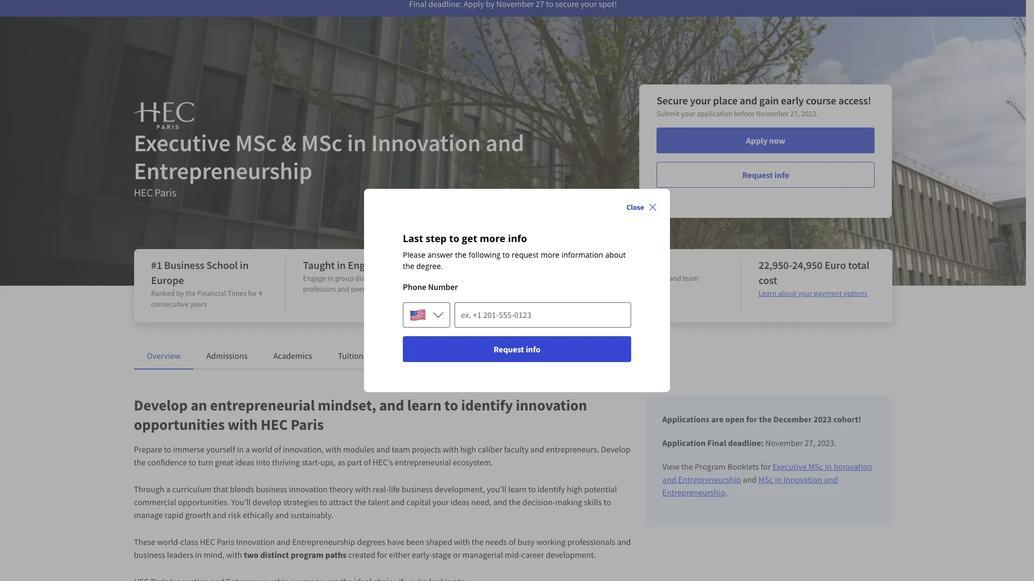 Task type: describe. For each thing, give the bounding box(es) containing it.
request info for right request info button
[[743, 170, 789, 180]]

that
[[213, 484, 228, 495]]

phone number
[[403, 282, 458, 293]]

about inside last step to get more info please answer the following to request more information about the degree.
[[605, 250, 626, 260]]

view the program booklets for
[[663, 462, 773, 472]]

applications
[[663, 414, 710, 425]]

to left 'get'
[[449, 232, 460, 245]]

answer
[[428, 250, 453, 260]]

apply
[[746, 135, 768, 146]]

executive for in
[[773, 462, 807, 472]]

you'll
[[487, 484, 507, 495]]

ranked
[[151, 289, 175, 298]]

capital
[[407, 497, 431, 508]]

in inside prepare to immerse yourself in a world of innovation, with modules and team projects with high caliber faculty and entrepreneurs. develop the confidence to turn great ideas into thriving start-ups, as part of hec's entrepreneurial ecosystem.
[[237, 444, 244, 455]]

two distinct program paths created for either early-stage or managerial mid-career development.
[[244, 550, 598, 561]]

paris inside these world-class hec paris innovation and entrepreneurship degrees have been shaped with the needs of busy working professionals and business leaders in mind, with
[[217, 537, 234, 548]]

to up sustainably.
[[320, 497, 327, 508]]

either
[[389, 550, 410, 561]]

submit
[[657, 109, 680, 119]]

secure your place and gain early course access! submit your application before november 27, 2023.
[[657, 94, 871, 119]]

entrepreneurial inside prepare to immerse yourself in a world of innovation, with modules and team projects with high caliber faculty and entrepreneurs. develop the confidence to turn great ideas into thriving start-ups, as part of hec's entrepreneurial ecosystem.
[[395, 457, 451, 468]]

access!
[[839, 94, 871, 107]]

part
[[347, 457, 362, 468]]

ideas inside "through a curriculum that blends business innovation theory with real-life business development, you'll learn to identify high potential commercial opportunities. you'll develop strategies to attract the talent and capital your ideas need, and the decision-making skills to manage rapid growth and risk ethically and sustainably."
[[451, 497, 470, 508]]

1 vertical spatial request info button
[[403, 337, 631, 363]]

development,
[[435, 484, 485, 495]]

18-24 months
[[455, 259, 518, 272]]

course
[[806, 94, 837, 107]]

2023
[[814, 414, 832, 425]]

and inside taught in english engage in group discussions with professors and peers
[[337, 284, 350, 294]]

application
[[663, 438, 706, 449]]

tuition & financing link
[[338, 351, 406, 362]]

to up confidence
[[164, 444, 171, 455]]

application
[[697, 109, 733, 119]]

identify inside develop an entrepreneurial mindset, and learn to identify innovation opportunities with hec paris
[[461, 396, 513, 415]]

18-
[[455, 259, 469, 272]]

business inside these world-class hec paris innovation and entrepreneurship degrees have been shaped with the needs of busy working professionals and business leaders in mind, with
[[134, 550, 165, 561]]

attract
[[329, 497, 353, 508]]

entrepreneurship inside executive msc & msc in innovation and entrepreneurship hec paris
[[134, 156, 312, 186]]

program
[[695, 462, 726, 472]]

develop inside develop an entrepreneurial mindset, and learn to identify innovation opportunities with hec paris
[[134, 396, 188, 415]]

careers link
[[432, 351, 459, 362]]

years
[[190, 300, 207, 309]]

the inside #1 business school in europe ranked by the financial times for 4 consecutive years
[[186, 289, 196, 298]]

22,950-24,950 euro total cost learn about your payment options
[[759, 259, 870, 298]]

making
[[555, 497, 582, 508]]

shaped
[[426, 537, 452, 548]]

modules
[[343, 444, 375, 455]]

created
[[348, 550, 375, 561]]

student experience link
[[485, 351, 554, 362]]

a inside prepare to immerse yourself in a world of innovation, with modules and team projects with high caliber faculty and entrepreneurs. develop the confidence to turn great ideas into thriving start-ups, as part of hec's entrepreneurial ecosystem.
[[245, 444, 250, 455]]

innovation inside msc in innovation and entrepreneurship
[[784, 475, 823, 485]]

identify inside "through a curriculum that blends business innovation theory with real-life business development, you'll learn to identify high potential commercial opportunities. you'll develop strategies to attract the talent and capital your ideas need, and the decision-making skills to manage rapid growth and risk ethically and sustainably."
[[538, 484, 565, 495]]

27, inside secure your place and gain early course access! submit your application before november 27, 2023.
[[791, 109, 800, 119]]

1 horizontal spatial business
[[256, 484, 287, 495]]

development.
[[546, 550, 596, 561]]

student experience
[[485, 351, 554, 362]]

with inside develop an entrepreneurial mindset, and learn to identify innovation opportunities with hec paris
[[228, 415, 258, 435]]

strategies
[[283, 497, 318, 508]]

in inside executive msc & msc in innovation and entrepreneurship hec paris
[[347, 128, 367, 158]]

hec paris logo image
[[134, 102, 194, 129]]

payment
[[814, 289, 842, 298]]

world
[[252, 444, 272, 455]]

2 vertical spatial info
[[526, 344, 541, 355]]

open
[[726, 414, 745, 425]]

for down degrees
[[377, 550, 387, 561]]

start-
[[302, 457, 321, 468]]

rapid
[[165, 510, 183, 521]]

apply now button
[[657, 128, 875, 154]]

two
[[244, 550, 259, 561]]

1 horizontal spatial request info button
[[657, 162, 875, 188]]

hec inside executive msc & msc in innovation and entrepreneurship hec paris
[[134, 186, 153, 199]]

0 vertical spatial of
[[274, 444, 281, 455]]

the left the 24
[[455, 250, 467, 260]]

discussions
[[355, 274, 392, 283]]

ethically
[[243, 510, 273, 521]]

24,950
[[793, 259, 823, 272]]

faculty
[[504, 444, 529, 455]]

overview
[[147, 351, 181, 362]]

times
[[228, 289, 247, 298]]

to right "skills"
[[604, 497, 611, 508]]

request for right request info button
[[743, 170, 773, 180]]

1 vertical spatial 27,
[[805, 438, 816, 449]]

1 vertical spatial november
[[766, 438, 803, 449]]

program
[[291, 550, 324, 561]]

paths
[[325, 550, 347, 561]]

develop
[[253, 497, 282, 508]]

your up application
[[690, 94, 711, 107]]

request for the bottommost request info button
[[494, 344, 524, 355]]

place
[[713, 94, 738, 107]]

with up or
[[454, 537, 470, 548]]

manage
[[134, 510, 163, 521]]

0 vertical spatial more
[[480, 232, 506, 245]]

turn
[[198, 457, 213, 468]]

financing
[[372, 351, 406, 362]]

for inside #1 business school in europe ranked by the financial times for 4 consecutive years
[[248, 289, 257, 298]]

opportunities.
[[178, 497, 230, 508]]

stage
[[432, 550, 451, 561]]

class
[[181, 537, 198, 548]]

or
[[453, 550, 461, 561]]

been
[[406, 537, 424, 548]]

months
[[482, 259, 518, 272]]

innovation inside these world-class hec paris innovation and entrepreneurship degrees have been shaped with the needs of busy working professionals and business leaders in mind, with
[[236, 537, 275, 548]]

in inside executive msc in innovation and entrepreneurship
[[825, 462, 832, 472]]

career
[[522, 550, 544, 561]]

paris inside executive msc & msc in innovation and entrepreneurship hec paris
[[155, 186, 176, 199]]

potential
[[584, 484, 617, 495]]

projects inside prepare to immerse yourself in a world of innovation, with modules and team projects with high caliber faculty and entrepreneurs. develop the confidence to turn great ideas into thriving start-ups, as part of hec's entrepreneurial ecosystem.
[[412, 444, 441, 455]]

for right "booklets" at right
[[761, 462, 771, 472]]

taught in english engage in group discussions with professors and peers
[[303, 259, 407, 294]]

financial
[[197, 289, 226, 298]]

hec inside these world-class hec paris innovation and entrepreneurship degrees have been shaped with the needs of busy working professionals and business leaders in mind, with
[[200, 537, 215, 548]]

entrepreneurs.
[[546, 444, 599, 455]]

& inside executive msc & msc in innovation and entrepreneurship hec paris
[[281, 128, 296, 158]]

executive for &
[[134, 128, 231, 158]]

for right open
[[746, 414, 757, 425]]

with inside taught in english engage in group discussions with professors and peers
[[393, 274, 407, 283]]

and inside develop an entrepreneurial mindset, and learn to identify innovation opportunities with hec paris
[[379, 396, 404, 415]]

to inside develop an entrepreneurial mindset, and learn to identify innovation opportunities with hec paris
[[445, 396, 458, 415]]

learn
[[759, 289, 777, 298]]

student
[[485, 351, 513, 362]]

to left turn
[[189, 457, 196, 468]]

options
[[844, 289, 868, 298]]

your right submit
[[681, 109, 696, 119]]

team inside lectures, webinars, and team projects
[[683, 274, 699, 283]]

innovation inside executive msc & msc in innovation and entrepreneurship hec paris
[[371, 128, 481, 158]]

europe
[[151, 274, 184, 287]]

1 horizontal spatial more
[[541, 250, 560, 260]]

and inside executive msc & msc in innovation and entrepreneurship hec paris
[[486, 128, 524, 158]]

phone
[[403, 282, 426, 293]]

innovation inside develop an entrepreneurial mindset, and learn to identify innovation opportunities with hec paris
[[516, 396, 587, 415]]

talent
[[368, 497, 389, 508]]

skills
[[584, 497, 602, 508]]

working
[[537, 537, 566, 548]]



Task type: vqa. For each thing, say whether or not it's contained in the screenshot.
the R popup button
no



Task type: locate. For each thing, give the bounding box(es) containing it.
mindset,
[[318, 396, 376, 415]]

0 vertical spatial innovation
[[516, 396, 587, 415]]

through a curriculum that blends business innovation theory with real-life business development, you'll learn to identify high potential commercial opportunities. you'll develop strategies to attract the talent and capital your ideas need, and the decision-making skills to manage rapid growth and risk ethically and sustainably.
[[134, 484, 617, 521]]

executive
[[134, 128, 231, 158], [773, 462, 807, 472]]

with left two
[[226, 550, 242, 561]]

msc inside msc in innovation and entrepreneurship
[[759, 475, 773, 485]]

1 horizontal spatial &
[[365, 351, 371, 362]]

blends
[[230, 484, 254, 495]]

info
[[775, 170, 789, 180], [508, 232, 527, 245], [526, 344, 541, 355]]

request info button down phone number phone field on the bottom
[[403, 337, 631, 363]]

2 horizontal spatial hec
[[261, 415, 288, 435]]

have
[[387, 537, 405, 548]]

0 vertical spatial request info button
[[657, 162, 875, 188]]

2 vertical spatial of
[[509, 537, 516, 548]]

info inside last step to get more info please answer the following to request more information about the degree.
[[508, 232, 527, 245]]

last step to get more info status
[[403, 232, 631, 272]]

1 horizontal spatial team
[[683, 274, 699, 283]]

leaders
[[167, 550, 193, 561]]

the inside these world-class hec paris innovation and entrepreneurship degrees have been shaped with the needs of busy working professionals and business leaders in mind, with
[[472, 537, 484, 548]]

early
[[781, 94, 804, 107]]

these
[[134, 537, 155, 548]]

0 vertical spatial a
[[245, 444, 250, 455]]

decision-
[[523, 497, 555, 508]]

1 vertical spatial identify
[[538, 484, 565, 495]]

with up ecosystem.
[[443, 444, 459, 455]]

info down now
[[775, 170, 789, 180]]

1 horizontal spatial about
[[778, 289, 797, 298]]

your right capital
[[433, 497, 449, 508]]

in inside msc in innovation and entrepreneurship
[[775, 475, 782, 485]]

1 vertical spatial team
[[392, 444, 410, 455]]

close
[[627, 203, 644, 212]]

theory
[[329, 484, 353, 495]]

november down 'gain'
[[756, 109, 789, 119]]

in inside #1 business school in europe ranked by the financial times for 4 consecutive years
[[240, 259, 249, 272]]

with
[[393, 274, 407, 283], [228, 415, 258, 435], [326, 444, 341, 455], [443, 444, 459, 455], [355, 484, 371, 495], [454, 537, 470, 548], [226, 550, 242, 561]]

great
[[215, 457, 234, 468]]

0 vertical spatial about
[[605, 250, 626, 260]]

msc inside executive msc in innovation and entrepreneurship
[[809, 462, 824, 472]]

0 vertical spatial november
[[756, 109, 789, 119]]

total
[[848, 259, 870, 272]]

number
[[428, 282, 458, 293]]

0 vertical spatial paris
[[155, 186, 176, 199]]

ideas left into
[[235, 457, 254, 468]]

english
[[348, 259, 381, 272]]

learn about your payment options link
[[759, 289, 868, 298]]

0 horizontal spatial a
[[166, 484, 171, 495]]

request info down apply now button
[[743, 170, 789, 180]]

a inside "through a curriculum that blends business innovation theory with real-life business development, you'll learn to identify high potential commercial opportunities. you'll develop strategies to attract the talent and capital your ideas need, and the decision-making skills to manage rapid growth and risk ethically and sustainably."
[[166, 484, 171, 495]]

your left the payment
[[798, 289, 813, 298]]

real-
[[373, 484, 389, 495]]

1 vertical spatial executive
[[773, 462, 807, 472]]

to down careers
[[445, 396, 458, 415]]

develop inside prepare to immerse yourself in a world of innovation, with modules and team projects with high caliber faculty and entrepreneurs. develop the confidence to turn great ideas into thriving start-ups, as part of hec's entrepreneurial ecosystem.
[[601, 444, 631, 455]]

2 horizontal spatial paris
[[291, 415, 324, 435]]

with right discussions
[[393, 274, 407, 283]]

1 vertical spatial develop
[[601, 444, 631, 455]]

innovation up entrepreneurs.
[[516, 396, 587, 415]]

innovation inside "through a curriculum that blends business innovation theory with real-life business development, you'll learn to identify high potential commercial opportunities. you'll develop strategies to attract the talent and capital your ideas need, and the decision-making skills to manage rapid growth and risk ethically and sustainably."
[[289, 484, 328, 495]]

last
[[403, 232, 423, 245]]

paris
[[155, 186, 176, 199], [291, 415, 324, 435], [217, 537, 234, 548]]

november
[[756, 109, 789, 119], [766, 438, 803, 449]]

🇺🇸 dialog
[[364, 189, 670, 393]]

team
[[683, 274, 699, 283], [392, 444, 410, 455]]

with up ups, on the bottom
[[326, 444, 341, 455]]

with inside "through a curriculum that blends business innovation theory with real-life business development, you'll learn to identify high potential commercial opportunities. you'll develop strategies to attract the talent and capital your ideas need, and the decision-making skills to manage rapid growth and risk ethically and sustainably."
[[355, 484, 371, 495]]

0 horizontal spatial executive
[[134, 128, 231, 158]]

your inside 22,950-24,950 euro total cost learn about your payment options
[[798, 289, 813, 298]]

executive msc in innovation and entrepreneurship
[[663, 462, 873, 485]]

0 horizontal spatial of
[[274, 444, 281, 455]]

1 vertical spatial request
[[494, 344, 524, 355]]

a left 'world'
[[245, 444, 250, 455]]

commercial
[[134, 497, 176, 508]]

0 vertical spatial request
[[743, 170, 773, 180]]

msc in innovation and entrepreneurship link
[[663, 475, 838, 498]]

0 horizontal spatial hec
[[134, 186, 153, 199]]

taught
[[303, 259, 335, 272]]

for
[[248, 289, 257, 298], [746, 414, 757, 425], [761, 462, 771, 472], [377, 550, 387, 561]]

your inside "through a curriculum that blends business innovation theory with real-life business development, you'll learn to identify high potential commercial opportunities. you'll develop strategies to attract the talent and capital your ideas need, and the decision-making skills to manage rapid growth and risk ethically and sustainably."
[[433, 497, 449, 508]]

thriving
[[272, 457, 300, 468]]

1 vertical spatial entrepreneurial
[[395, 457, 451, 468]]

november inside secure your place and gain early course access! submit your application before november 27, 2023.
[[756, 109, 789, 119]]

0 vertical spatial 2023.
[[801, 109, 818, 119]]

world-
[[157, 537, 181, 548]]

of up the thriving
[[274, 444, 281, 455]]

now
[[770, 135, 786, 146]]

entrepreneurial up life
[[395, 457, 451, 468]]

deadline:
[[728, 438, 764, 449]]

1 vertical spatial request info
[[494, 344, 541, 355]]

0 vertical spatial identify
[[461, 396, 513, 415]]

1 horizontal spatial hec
[[200, 537, 215, 548]]

as
[[338, 457, 345, 468]]

1 horizontal spatial innovation
[[516, 396, 587, 415]]

degrees
[[357, 537, 385, 548]]

1 horizontal spatial learn
[[508, 484, 527, 495]]

0 horizontal spatial entrepreneurial
[[210, 396, 315, 415]]

request
[[743, 170, 773, 180], [494, 344, 524, 355]]

develop up potential
[[601, 444, 631, 455]]

1 vertical spatial of
[[364, 457, 371, 468]]

projects down lectures,
[[607, 284, 632, 294]]

1 vertical spatial innovation
[[289, 484, 328, 495]]

applications are open for the december 2023 cohort!
[[663, 414, 862, 425]]

1 horizontal spatial executive
[[773, 462, 807, 472]]

1 vertical spatial paris
[[291, 415, 324, 435]]

1 horizontal spatial paris
[[217, 537, 234, 548]]

tuition
[[338, 351, 364, 362]]

0 vertical spatial info
[[775, 170, 789, 180]]

step
[[426, 232, 447, 245]]

mid-
[[505, 550, 522, 561]]

learn inside develop an entrepreneurial mindset, and learn to identify innovation opportunities with hec paris
[[407, 396, 442, 415]]

1 vertical spatial ideas
[[451, 497, 470, 508]]

business
[[256, 484, 287, 495], [402, 484, 433, 495], [134, 550, 165, 561]]

1 horizontal spatial a
[[245, 444, 250, 455]]

0 horizontal spatial team
[[392, 444, 410, 455]]

0 horizontal spatial projects
[[412, 444, 441, 455]]

request down apply
[[743, 170, 773, 180]]

high inside prepare to immerse yourself in a world of innovation, with modules and team projects with high caliber faculty and entrepreneurs. develop the confidence to turn great ideas into thriving start-ups, as part of hec's entrepreneurial ecosystem.
[[460, 444, 476, 455]]

2023. down course in the right top of the page
[[801, 109, 818, 119]]

identify up decision-
[[538, 484, 565, 495]]

to left request
[[503, 250, 510, 260]]

0 horizontal spatial 27,
[[791, 109, 800, 119]]

executive inside executive msc in innovation and entrepreneurship
[[773, 462, 807, 472]]

paris inside develop an entrepreneurial mindset, and learn to identify innovation opportunities with hec paris
[[291, 415, 324, 435]]

request down phone number phone field on the bottom
[[494, 344, 524, 355]]

and inside secure your place and gain early course access! submit your application before november 27, 2023.
[[740, 94, 757, 107]]

december
[[774, 414, 812, 425]]

school
[[207, 259, 238, 272]]

admissions link
[[207, 351, 248, 362]]

2 horizontal spatial of
[[509, 537, 516, 548]]

0 vertical spatial &
[[281, 128, 296, 158]]

0 horizontal spatial about
[[605, 250, 626, 260]]

the left talent
[[354, 497, 366, 508]]

the inside prepare to immerse yourself in a world of innovation, with modules and team projects with high caliber faculty and entrepreneurs. develop the confidence to turn great ideas into thriving start-ups, as part of hec's entrepreneurial ecosystem.
[[134, 457, 146, 468]]

executive msc in innovation and entrepreneurship link
[[663, 462, 873, 485]]

the right "view"
[[681, 462, 693, 472]]

request info down phone number phone field on the bottom
[[494, 344, 541, 355]]

projects inside lectures, webinars, and team projects
[[607, 284, 632, 294]]

0 horizontal spatial innovation
[[289, 484, 328, 495]]

application final deadline: november 27, 2023.
[[663, 438, 837, 449]]

0 vertical spatial 27,
[[791, 109, 800, 119]]

business down these
[[134, 550, 165, 561]]

of inside these world-class hec paris innovation and entrepreneurship degrees have been shaped with the needs of busy working professionals and business leaders in mind, with
[[509, 537, 516, 548]]

hec inside develop an entrepreneurial mindset, and learn to identify innovation opportunities with hec paris
[[261, 415, 288, 435]]

professionals
[[568, 537, 615, 548]]

info up request
[[508, 232, 527, 245]]

1 vertical spatial learn
[[508, 484, 527, 495]]

information
[[562, 250, 603, 260]]

yourself
[[206, 444, 235, 455]]

with left the real-
[[355, 484, 371, 495]]

0 vertical spatial ideas
[[235, 457, 254, 468]]

the up managerial
[[472, 537, 484, 548]]

1 vertical spatial 2023.
[[817, 438, 837, 449]]

1 vertical spatial more
[[541, 250, 560, 260]]

0 horizontal spatial learn
[[407, 396, 442, 415]]

and inside executive msc in innovation and entrepreneurship
[[663, 475, 676, 485]]

innovation
[[371, 128, 481, 158], [834, 462, 873, 472], [784, 475, 823, 485], [236, 537, 275, 548]]

0 vertical spatial team
[[683, 274, 699, 283]]

1 vertical spatial high
[[567, 484, 583, 495]]

about right learn
[[778, 289, 797, 298]]

2023. down 2023
[[817, 438, 837, 449]]

ideas down development,
[[451, 497, 470, 508]]

1 vertical spatial a
[[166, 484, 171, 495]]

1 horizontal spatial ideas
[[451, 497, 470, 508]]

business up 'develop'
[[256, 484, 287, 495]]

info right student
[[526, 344, 541, 355]]

high up making
[[567, 484, 583, 495]]

the left december
[[759, 414, 772, 425]]

4
[[258, 289, 262, 298]]

0 horizontal spatial request info
[[494, 344, 541, 355]]

business up capital
[[402, 484, 433, 495]]

develop left an
[[134, 396, 188, 415]]

27, down early
[[791, 109, 800, 119]]

2 vertical spatial paris
[[217, 537, 234, 548]]

0 horizontal spatial request info button
[[403, 337, 631, 363]]

1 vertical spatial about
[[778, 289, 797, 298]]

innovation up strategies on the bottom left of page
[[289, 484, 328, 495]]

2 vertical spatial hec
[[200, 537, 215, 548]]

team inside prepare to immerse yourself in a world of innovation, with modules and team projects with high caliber faculty and entrepreneurs. develop the confidence to turn great ideas into thriving start-ups, as part of hec's entrepreneurial ecosystem.
[[392, 444, 410, 455]]

🇺🇸
[[409, 306, 427, 327]]

consecutive
[[151, 300, 189, 309]]

professors
[[303, 284, 336, 294]]

the down please
[[403, 261, 415, 272]]

0 vertical spatial high
[[460, 444, 476, 455]]

the left decision-
[[509, 497, 521, 508]]

of right part
[[364, 457, 371, 468]]

gain
[[760, 94, 779, 107]]

0 horizontal spatial request
[[494, 344, 524, 355]]

1 horizontal spatial request
[[743, 170, 773, 180]]

0 vertical spatial develop
[[134, 396, 188, 415]]

request info inside 🇺🇸 dialog
[[494, 344, 541, 355]]

Phone Number telephone field
[[455, 302, 631, 328]]

life
[[389, 484, 400, 495]]

2023. inside secure your place and gain early course access! submit your application before november 27, 2023.
[[801, 109, 818, 119]]

entrepreneurship
[[134, 156, 312, 186], [678, 475, 741, 485], [663, 488, 726, 498], [292, 537, 355, 548]]

1 vertical spatial &
[[365, 351, 371, 362]]

0 horizontal spatial &
[[281, 128, 296, 158]]

0 horizontal spatial ideas
[[235, 457, 254, 468]]

a up 'commercial'
[[166, 484, 171, 495]]

a
[[245, 444, 250, 455], [166, 484, 171, 495]]

#1
[[151, 259, 162, 272]]

with up 'world'
[[228, 415, 258, 435]]

of up mid-
[[509, 537, 516, 548]]

needs
[[485, 537, 507, 548]]

the right by
[[186, 289, 196, 298]]

and inside msc in innovation and entrepreneurship
[[824, 475, 838, 485]]

0 vertical spatial hec
[[134, 186, 153, 199]]

0 horizontal spatial high
[[460, 444, 476, 455]]

request info button down apply now button
[[657, 162, 875, 188]]

prepare to immerse yourself in a world of innovation, with modules and team projects with high caliber faculty and entrepreneurs. develop the confidence to turn great ideas into thriving start-ups, as part of hec's entrepreneurial ecosystem.
[[134, 444, 631, 468]]

to up decision-
[[529, 484, 536, 495]]

27, down 2023
[[805, 438, 816, 449]]

1 horizontal spatial request info
[[743, 170, 789, 180]]

0 horizontal spatial identify
[[461, 396, 513, 415]]

0 horizontal spatial paris
[[155, 186, 176, 199]]

1 horizontal spatial projects
[[607, 284, 632, 294]]

high up ecosystem.
[[460, 444, 476, 455]]

request info for the bottommost request info button
[[494, 344, 541, 355]]

opportunities
[[134, 415, 225, 435]]

entrepreneurship inside msc in innovation and entrepreneurship
[[663, 488, 726, 498]]

1 vertical spatial info
[[508, 232, 527, 245]]

0 vertical spatial executive
[[134, 128, 231, 158]]

secure
[[657, 94, 688, 107]]

projects up development,
[[412, 444, 441, 455]]

mind,
[[204, 550, 225, 561]]

overview link
[[147, 351, 181, 362]]

0 horizontal spatial business
[[134, 550, 165, 561]]

learn right the you'll
[[508, 484, 527, 495]]

hec's
[[373, 457, 393, 468]]

executive inside executive msc & msc in innovation and entrepreneurship hec paris
[[134, 128, 231, 158]]

1 horizontal spatial 27,
[[805, 438, 816, 449]]

2 horizontal spatial business
[[402, 484, 433, 495]]

executive msc & msc in innovation and entrepreneurship hec paris
[[134, 128, 524, 199]]

entrepreneurship inside executive msc in innovation and entrepreneurship
[[678, 475, 741, 485]]

more up following on the left top
[[480, 232, 506, 245]]

learn down careers
[[407, 396, 442, 415]]

0 horizontal spatial more
[[480, 232, 506, 245]]

request
[[512, 250, 539, 260]]

your
[[690, 94, 711, 107], [681, 109, 696, 119], [798, 289, 813, 298], [433, 497, 449, 508]]

about inside 22,950-24,950 euro total cost learn about your payment options
[[778, 289, 797, 298]]

0 vertical spatial projects
[[607, 284, 632, 294]]

ideas inside prepare to immerse yourself in a world of innovation, with modules and team projects with high caliber faculty and entrepreneurs. develop the confidence to turn great ideas into thriving start-ups, as part of hec's entrepreneurial ecosystem.
[[235, 457, 254, 468]]

1 vertical spatial hec
[[261, 415, 288, 435]]

team up hec's
[[392, 444, 410, 455]]

develop
[[134, 396, 188, 415], [601, 444, 631, 455]]

1 horizontal spatial identify
[[538, 484, 565, 495]]

caliber
[[478, 444, 503, 455]]

2023.
[[801, 109, 818, 119], [817, 438, 837, 449]]

for left '4'
[[248, 289, 257, 298]]

risk
[[228, 510, 241, 521]]

22,950-
[[759, 259, 793, 272]]

team right webinars,
[[683, 274, 699, 283]]

close button
[[622, 198, 662, 217]]

0 vertical spatial learn
[[407, 396, 442, 415]]

entrepreneurial up 'world'
[[210, 396, 315, 415]]

1 horizontal spatial develop
[[601, 444, 631, 455]]

request inside 🇺🇸 dialog
[[494, 344, 524, 355]]

innovation inside executive msc in innovation and entrepreneurship
[[834, 462, 873, 472]]

entrepreneurship inside these world-class hec paris innovation and entrepreneurship degrees have been shaped with the needs of busy working professionals and business leaders in mind, with
[[292, 537, 355, 548]]

0 horizontal spatial develop
[[134, 396, 188, 415]]

identify up 'caliber' in the left bottom of the page
[[461, 396, 513, 415]]

more right request
[[541, 250, 560, 260]]

november down december
[[766, 438, 803, 449]]

are
[[711, 414, 724, 425]]

high inside "through a curriculum that blends business innovation theory with real-life business development, you'll learn to identify high potential commercial opportunities. you'll develop strategies to attract the talent and capital your ideas need, and the decision-making skills to manage rapid growth and risk ethically and sustainably."
[[567, 484, 583, 495]]

innovation
[[516, 396, 587, 415], [289, 484, 328, 495]]

entrepreneurial inside develop an entrepreneurial mindset, and learn to identify innovation opportunities with hec paris
[[210, 396, 315, 415]]

1 horizontal spatial of
[[364, 457, 371, 468]]

you'll
[[231, 497, 251, 508]]

1 horizontal spatial high
[[567, 484, 583, 495]]

1 vertical spatial projects
[[412, 444, 441, 455]]

learn inside "through a curriculum that blends business innovation theory with real-life business development, you'll learn to identify high potential commercial opportunities. you'll develop strategies to attract the talent and capital your ideas need, and the decision-making skills to manage rapid growth and risk ethically and sustainably."
[[508, 484, 527, 495]]

last step to get more info please answer the following to request more information about the degree.
[[403, 232, 626, 272]]

academics link
[[273, 351, 312, 362]]

the down prepare
[[134, 457, 146, 468]]

immerse
[[173, 444, 205, 455]]

1 horizontal spatial entrepreneurial
[[395, 457, 451, 468]]

in inside these world-class hec paris innovation and entrepreneurship degrees have been shaped with the needs of busy working professionals and business leaders in mind, with
[[195, 550, 202, 561]]

about up lectures,
[[605, 250, 626, 260]]

0 vertical spatial entrepreneurial
[[210, 396, 315, 415]]

view
[[663, 462, 680, 472]]

0 vertical spatial request info
[[743, 170, 789, 180]]

and inside lectures, webinars, and team projects
[[669, 274, 681, 283]]

projects
[[607, 284, 632, 294], [412, 444, 441, 455]]



